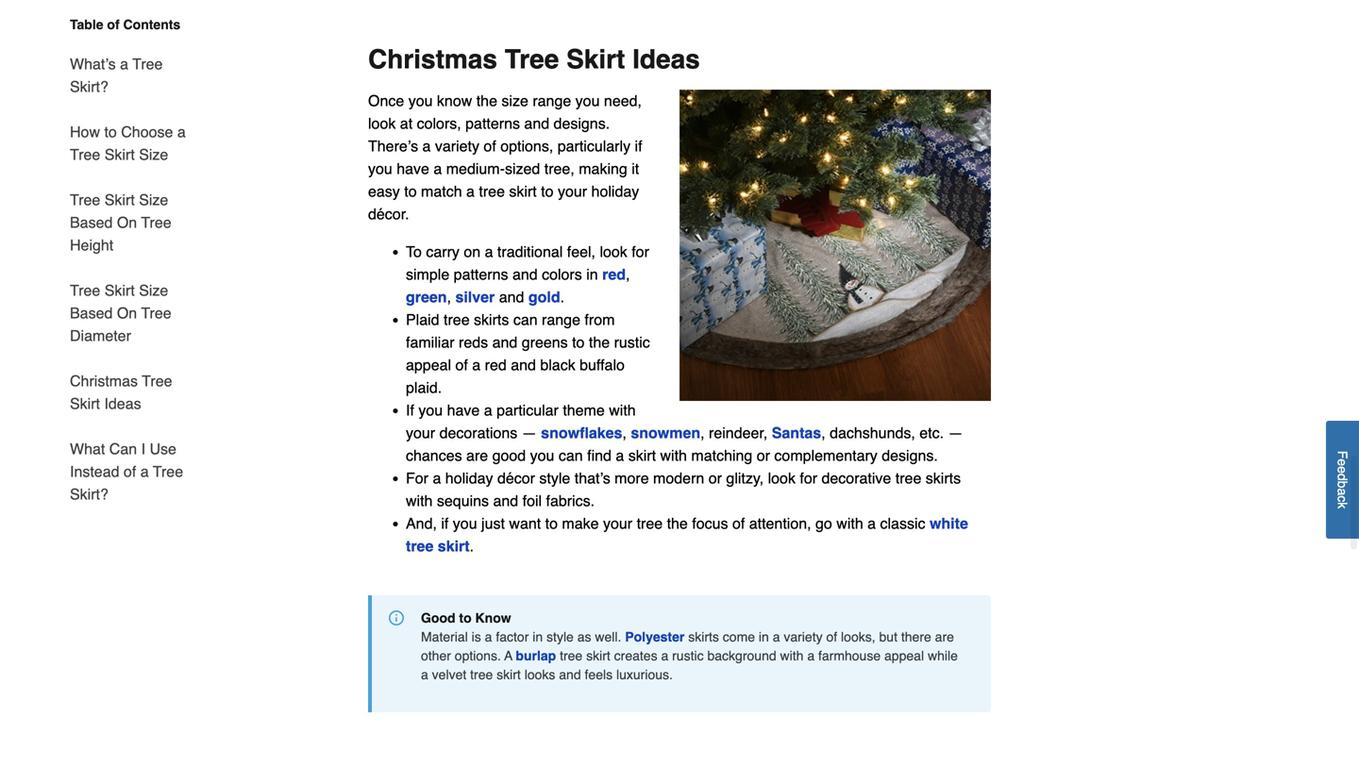 Task type: describe. For each thing, give the bounding box(es) containing it.
a inside what's a tree skirt?
[[120, 55, 128, 73]]

décor
[[498, 470, 535, 487]]

red link
[[603, 266, 626, 283]]

chances
[[406, 447, 462, 465]]

your for if you have a particular theme with your decorations —
[[406, 424, 435, 442]]

is
[[472, 630, 481, 645]]

background
[[708, 649, 777, 664]]

i
[[141, 441, 145, 458]]

as
[[578, 630, 592, 645]]

contents
[[123, 17, 181, 32]]

luxurious.
[[617, 668, 673, 683]]

gold
[[529, 288, 561, 306]]

factor
[[496, 630, 529, 645]]

of right focus
[[733, 515, 745, 533]]

, left snowmen link
[[623, 424, 627, 442]]

to right easy
[[404, 183, 417, 200]]

from
[[585, 311, 615, 329]]

with inside 'tree skirt creates a rustic background with a farmhouse appeal while a velvet tree skirt looks and feels luxurious.'
[[780, 649, 804, 664]]

plaid tree skirts can range from familiar reds and greens to the rustic appeal of a red and black buffalo plaid.
[[406, 311, 650, 397]]

silver
[[456, 288, 495, 306]]

how to choose a tree skirt size
[[70, 123, 186, 163]]

skirts inside plaid tree skirts can range from familiar reds and greens to the rustic appeal of a red and black buffalo plaid.
[[474, 311, 509, 329]]

can inside , dachshunds, etc. — chances are good you can find a skirt with matching or complementary designs.
[[559, 447, 583, 465]]

skirt inside how to choose a tree skirt size
[[105, 146, 135, 163]]

skirt inside christmas tree skirt ideas
[[70, 395, 100, 413]]

know
[[437, 92, 472, 110]]

size for tree skirt size based on tree diameter
[[139, 282, 168, 299]]

green link
[[406, 288, 447, 306]]

a inside to carry on a traditional feel, look for simple patterns and colors in
[[485, 243, 493, 261]]

, dachshunds, etc. — chances are good you can find a skirt with matching or complementary designs.
[[406, 424, 964, 465]]

ideas inside christmas tree skirt ideas
[[104, 395, 141, 413]]

based for diameter
[[70, 305, 113, 322]]

appeal inside plaid tree skirts can range from familiar reds and greens to the rustic appeal of a red and black buffalo plaid.
[[406, 356, 451, 374]]

tree skirt creates a rustic background with a farmhouse appeal while a velvet tree skirt looks and feels luxurious.
[[421, 649, 958, 683]]

1 vertical spatial .
[[470, 538, 474, 555]]

skirts come in a variety of looks, but there are other options. a
[[421, 630, 955, 664]]

there's
[[368, 137, 418, 155]]

sequins
[[437, 492, 489, 510]]

red , green , silver and gold .
[[406, 266, 630, 306]]

christmas tree skirt ideas inside table of contents element
[[70, 373, 172, 413]]

want
[[509, 515, 541, 533]]

on for height
[[117, 214, 137, 231]]

a inside the what can i use instead of a tree skirt?
[[140, 463, 149, 481]]

farmhouse
[[819, 649, 881, 664]]

can
[[109, 441, 137, 458]]

good to know
[[421, 611, 511, 626]]

tree up the use on the bottom left of page
[[142, 373, 172, 390]]

skirt up feels
[[587, 649, 611, 664]]

dachshunds,
[[830, 424, 916, 442]]

skirts inside skirts come in a variety of looks, but there are other options. a
[[689, 630, 719, 645]]

a down other
[[421, 668, 429, 683]]

for a holiday décor style that's more modern or glitzy, look for decorative tree skirts with sequins and foil fabrics.
[[406, 470, 961, 510]]

appeal inside 'tree skirt creates a rustic background with a farmhouse appeal while a velvet tree skirt looks and feels luxurious.'
[[885, 649, 925, 664]]

skirt inside tree skirt size based on tree height
[[105, 191, 135, 209]]

, up matching in the bottom of the page
[[701, 424, 705, 442]]

of inside once you know the size range you need, look at colors, patterns and designs. there's a variety of options, particularly if you have a medium-sized tree, making it easy to match a tree skirt to your holiday décor.
[[484, 137, 496, 155]]

look inside to carry on a traditional feel, look for simple patterns and colors in
[[600, 243, 628, 261]]

rustic inside 'tree skirt creates a rustic background with a farmhouse appeal while a velvet tree skirt looks and feels luxurious.'
[[672, 649, 704, 664]]

burlap
[[516, 649, 556, 664]]

patterns inside to carry on a traditional feel, look for simple patterns and colors in
[[454, 266, 509, 283]]

— inside , dachshunds, etc. — chances are good you can find a skirt with matching or complementary designs.
[[949, 424, 964, 442]]

for inside the for a holiday décor style that's more modern or glitzy, look for decorative tree skirts with sequins and foil fabrics.
[[800, 470, 818, 487]]

if
[[406, 402, 414, 419]]

what's a tree skirt? link
[[70, 42, 196, 110]]

red inside red , green , silver and gold .
[[603, 266, 626, 283]]

b
[[1336, 481, 1351, 489]]

if inside once you know the size range you need, look at colors, patterns and designs. there's a variety of options, particularly if you have a medium-sized tree, making it easy to match a tree skirt to your holiday décor.
[[635, 137, 643, 155]]

what can i use instead of a tree skirt? link
[[70, 427, 196, 506]]

and down the 'greens'
[[511, 356, 536, 374]]

table of contents
[[70, 17, 181, 32]]

modern
[[654, 470, 705, 487]]

to down tree, on the top left of page
[[541, 183, 554, 200]]

. inside red , green , silver and gold .
[[561, 288, 565, 306]]

tree up size on the top left of page
[[505, 44, 559, 75]]

familiar
[[406, 334, 455, 351]]

holiday inside the for a holiday décor style that's more modern or glitzy, look for decorative tree skirts with sequins and foil fabrics.
[[446, 470, 493, 487]]

santas
[[772, 424, 822, 442]]

santas link
[[772, 424, 822, 442]]

of inside the what can i use instead of a tree skirt?
[[124, 463, 136, 481]]

more
[[615, 470, 649, 487]]

snowmen
[[631, 424, 701, 442]]

medium-
[[446, 160, 505, 177]]

you down sequins
[[453, 515, 477, 533]]

buffalo
[[580, 356, 625, 374]]

a down polyester
[[661, 649, 669, 664]]

what's a tree skirt?
[[70, 55, 163, 95]]

skirt up need,
[[567, 44, 625, 75]]

colors,
[[417, 115, 461, 132]]

red inside plaid tree skirts can range from familiar reds and greens to the rustic appeal of a red and black buffalo plaid.
[[485, 356, 507, 374]]

tree inside how to choose a tree skirt size
[[70, 146, 100, 163]]

range inside plaid tree skirts can range from familiar reds and greens to the rustic appeal of a red and black buffalo plaid.
[[542, 311, 581, 329]]

at
[[400, 115, 413, 132]]

variety inside skirts come in a variety of looks, but there are other options. a
[[784, 630, 823, 645]]

a left 'classic' at the right of the page
[[868, 515, 876, 533]]

snowflakes link
[[541, 424, 623, 442]]

well.
[[595, 630, 622, 645]]

tree down the for a holiday décor style that's more modern or glitzy, look for decorative tree skirts with sequins and foil fabrics. on the bottom of the page
[[637, 515, 663, 533]]

your for and, if you just want to make your tree the focus of attention, go with a classic
[[603, 515, 633, 533]]

skirt? inside the what can i use instead of a tree skirt?
[[70, 486, 109, 503]]

tree down as
[[560, 649, 583, 664]]

snowflakes
[[541, 424, 623, 442]]

traditional
[[498, 243, 563, 261]]

rustic inside plaid tree skirts can range from familiar reds and greens to the rustic appeal of a red and black buffalo plaid.
[[614, 334, 650, 351]]

a
[[505, 649, 513, 664]]

f
[[1336, 451, 1351, 459]]

with inside the for a holiday décor style that's more modern or glitzy, look for decorative tree skirts with sequins and foil fabrics.
[[406, 492, 433, 510]]

and inside once you know the size range you need, look at colors, patterns and designs. there's a variety of options, particularly if you have a medium-sized tree, making it easy to match a tree skirt to your holiday décor.
[[524, 115, 550, 132]]

plaid.
[[406, 379, 442, 397]]

once you know the size range you need, look at colors, patterns and designs. there's a variety of options, particularly if you have a medium-sized tree, making it easy to match a tree skirt to your holiday décor.
[[368, 92, 643, 223]]

tree down the options.
[[470, 668, 493, 683]]

you inside , dachshunds, etc. — chances are good you can find a skirt with matching or complementary designs.
[[530, 447, 555, 465]]

style inside the for a holiday décor style that's more modern or glitzy, look for decorative tree skirts with sequins and foil fabrics.
[[540, 470, 571, 487]]

a inside plaid tree skirts can range from familiar reds and greens to the rustic appeal of a red and black buffalo plaid.
[[472, 356, 481, 374]]

a inside the for a holiday décor style that's more modern or glitzy, look for decorative tree skirts with sequins and foil fabrics.
[[433, 470, 441, 487]]

that's
[[575, 470, 611, 487]]

a down the medium-
[[467, 183, 475, 200]]

decorations
[[440, 424, 518, 442]]

with inside if you have a particular theme with your decorations —
[[609, 402, 636, 419]]

1 horizontal spatial christmas
[[368, 44, 498, 75]]

a left farmhouse
[[808, 649, 815, 664]]

décor.
[[368, 205, 409, 223]]

tree,
[[545, 160, 575, 177]]

table of contents element
[[55, 15, 196, 506]]

skirt inside tree skirt size based on tree diameter
[[105, 282, 135, 299]]

, right "colors"
[[626, 266, 630, 283]]

are inside , dachshunds, etc. — chances are good you can find a skirt with matching or complementary designs.
[[467, 447, 488, 465]]

tree down height at top
[[70, 282, 100, 299]]

c
[[1336, 496, 1351, 502]]

diameter
[[70, 327, 131, 345]]

once
[[368, 92, 404, 110]]

velvet
[[432, 668, 467, 683]]

tree up christmas tree skirt ideas link
[[141, 305, 172, 322]]

tree inside the what can i use instead of a tree skirt?
[[153, 463, 183, 481]]

have inside once you know the size range you need, look at colors, patterns and designs. there's a variety of options, particularly if you have a medium-sized tree, making it easy to match a tree skirt to your holiday décor.
[[397, 160, 430, 177]]

have inside if you have a particular theme with your decorations —
[[447, 402, 480, 419]]

height
[[70, 237, 114, 254]]

a inside if you have a particular theme with your decorations —
[[484, 402, 493, 419]]

2 horizontal spatial the
[[667, 515, 688, 533]]

holiday inside once you know the size range you need, look at colors, patterns and designs. there's a variety of options, particularly if you have a medium-sized tree, making it easy to match a tree skirt to your holiday décor.
[[592, 183, 640, 200]]

for inside to carry on a traditional feel, look for simple patterns and colors in
[[632, 243, 650, 261]]

simple
[[406, 266, 450, 283]]

with right go
[[837, 515, 864, 533]]

tree inside the for a holiday décor style that's more modern or glitzy, look for decorative tree skirts with sequins and foil fabrics.
[[896, 470, 922, 487]]

find
[[587, 447, 612, 465]]

looks
[[525, 668, 556, 683]]

tree skirt size based on tree diameter link
[[70, 268, 196, 359]]

skirt inside , dachshunds, etc. — chances are good you can find a skirt with matching or complementary designs.
[[629, 447, 656, 465]]

table
[[70, 17, 103, 32]]

skirt down a at bottom
[[497, 668, 521, 683]]

you inside if you have a particular theme with your decorations —
[[419, 402, 443, 419]]

size for tree skirt size based on tree height
[[139, 191, 168, 209]]

while
[[928, 649, 958, 664]]

make
[[562, 515, 599, 533]]

a inside how to choose a tree skirt size
[[177, 123, 186, 141]]

tree inside what's a tree skirt?
[[132, 55, 163, 73]]

, left the silver
[[447, 288, 451, 306]]

good
[[493, 447, 526, 465]]

and inside the for a holiday décor style that's more modern or glitzy, look for decorative tree skirts with sequins and foil fabrics.
[[493, 492, 519, 510]]



Task type: vqa. For each thing, say whether or not it's contained in the screenshot.
1st ( 1 )
no



Task type: locate. For each thing, give the bounding box(es) containing it.
but
[[880, 630, 898, 645]]

d
[[1336, 474, 1351, 481]]

focus
[[692, 515, 729, 533]]

1 horizontal spatial can
[[559, 447, 583, 465]]

1 on from the top
[[117, 214, 137, 231]]

options,
[[501, 137, 554, 155]]

1 vertical spatial style
[[547, 630, 574, 645]]

designs. up the particularly
[[554, 115, 610, 132]]

patterns down size on the top left of page
[[466, 115, 520, 132]]

0 horizontal spatial christmas tree skirt ideas
[[70, 373, 172, 413]]

1 vertical spatial can
[[559, 447, 583, 465]]

f e e d b a c k
[[1336, 451, 1351, 509]]

1 horizontal spatial —
[[949, 424, 964, 442]]

0 horizontal spatial holiday
[[446, 470, 493, 487]]

2 size from the top
[[139, 191, 168, 209]]

tree up 'classic' at the right of the page
[[896, 470, 922, 487]]

reindeer,
[[709, 424, 768, 442]]

it
[[632, 160, 640, 177]]

the inside plaid tree skirts can range from familiar reds and greens to the rustic appeal of a red and black buffalo plaid.
[[589, 334, 610, 351]]

0 vertical spatial for
[[632, 243, 650, 261]]

on
[[464, 243, 481, 261]]

1 e from the top
[[1336, 459, 1351, 466]]

0 vertical spatial range
[[533, 92, 572, 110]]

1 horizontal spatial or
[[757, 447, 771, 465]]

look inside once you know the size range you need, look at colors, patterns and designs. there's a variety of options, particularly if you have a medium-sized tree, making it easy to match a tree skirt to your holiday décor.
[[368, 115, 396, 132]]

a up k
[[1336, 488, 1351, 496]]

1 vertical spatial holiday
[[446, 470, 493, 487]]

to
[[104, 123, 117, 141], [404, 183, 417, 200], [541, 183, 554, 200], [572, 334, 585, 351], [545, 515, 558, 533], [459, 611, 472, 626]]

0 horizontal spatial ideas
[[104, 395, 141, 413]]

variety up farmhouse
[[784, 630, 823, 645]]

you up at
[[409, 92, 433, 110]]

and, if you just want to make your tree the focus of attention, go with a classic
[[406, 515, 930, 533]]

theme
[[563, 402, 605, 419]]

a
[[120, 55, 128, 73], [177, 123, 186, 141], [423, 137, 431, 155], [434, 160, 442, 177], [467, 183, 475, 200], [485, 243, 493, 261], [472, 356, 481, 374], [484, 402, 493, 419], [616, 447, 624, 465], [140, 463, 149, 481], [433, 470, 441, 487], [1336, 488, 1351, 496], [868, 515, 876, 533], [485, 630, 492, 645], [773, 630, 780, 645], [661, 649, 669, 664], [808, 649, 815, 664], [421, 668, 429, 683]]

0 vertical spatial christmas tree skirt ideas
[[368, 44, 700, 75]]

. down "colors"
[[561, 288, 565, 306]]

and inside red , green , silver and gold .
[[499, 288, 524, 306]]

of up farmhouse
[[827, 630, 838, 645]]

go
[[816, 515, 833, 533]]

the inside once you know the size range you need, look at colors, patterns and designs. there's a variety of options, particularly if you have a medium-sized tree, making it easy to match a tree skirt to your holiday décor.
[[477, 92, 498, 110]]

0 vertical spatial .
[[561, 288, 565, 306]]

gold link
[[529, 288, 561, 306]]

f e e d b a c k button
[[1327, 421, 1360, 539]]

0 vertical spatial can
[[514, 311, 538, 329]]

and down the traditional at the left top
[[513, 266, 538, 283]]

skirts up 'tree skirt creates a rustic background with a farmhouse appeal while a velvet tree skirt looks and feels luxurious.'
[[689, 630, 719, 645]]

of down reds
[[456, 356, 468, 374]]

1 skirt? from the top
[[70, 78, 109, 95]]

have
[[397, 160, 430, 177], [447, 402, 480, 419]]

1 vertical spatial rustic
[[672, 649, 704, 664]]

are inside skirts come in a variety of looks, but there are other options. a
[[935, 630, 955, 645]]

ideas up can
[[104, 395, 141, 413]]

need,
[[604, 92, 642, 110]]

polyester
[[625, 630, 685, 645]]

and inside to carry on a traditional feel, look for simple patterns and colors in
[[513, 266, 538, 283]]

0 horizontal spatial or
[[709, 470, 722, 487]]

2 vertical spatial look
[[768, 470, 796, 487]]

size inside how to choose a tree skirt size
[[139, 146, 168, 163]]

in inside to carry on a traditional feel, look for simple patterns and colors in
[[587, 266, 598, 283]]

1 vertical spatial are
[[935, 630, 955, 645]]

just
[[482, 515, 505, 533]]

info image
[[389, 611, 404, 626]]

on inside tree skirt size based on tree diameter
[[117, 305, 137, 322]]

skirts down the silver
[[474, 311, 509, 329]]

1 horizontal spatial have
[[447, 402, 480, 419]]

a inside , dachshunds, etc. — chances are good you can find a skirt with matching or complementary designs.
[[616, 447, 624, 465]]

and up options,
[[524, 115, 550, 132]]

0 horizontal spatial appeal
[[406, 356, 451, 374]]

1 vertical spatial red
[[485, 356, 507, 374]]

to inside how to choose a tree skirt size
[[104, 123, 117, 141]]

easy
[[368, 183, 400, 200]]

there
[[902, 630, 932, 645]]

tree skirt size based on tree height
[[70, 191, 172, 254]]

based inside tree skirt size based on tree diameter
[[70, 305, 113, 322]]

with
[[609, 402, 636, 419], [661, 447, 687, 465], [406, 492, 433, 510], [837, 515, 864, 533], [780, 649, 804, 664]]

the down from
[[589, 334, 610, 351]]

0 horizontal spatial are
[[467, 447, 488, 465]]

of inside skirts come in a variety of looks, but there are other options. a
[[827, 630, 838, 645]]

tree down "and,"
[[406, 538, 434, 555]]

1 horizontal spatial in
[[587, 266, 598, 283]]

1 — from the left
[[522, 424, 537, 442]]

look down once
[[368, 115, 396, 132]]

with up modern
[[661, 447, 687, 465]]

with inside , dachshunds, etc. — chances are good you can find a skirt with matching or complementary designs.
[[661, 447, 687, 465]]

what's
[[70, 55, 116, 73]]

skirt
[[509, 183, 537, 200], [629, 447, 656, 465], [438, 538, 470, 555], [587, 649, 611, 664], [497, 668, 521, 683]]

your inside once you know the size range you need, look at colors, patterns and designs. there's a variety of options, particularly if you have a medium-sized tree, making it easy to match a tree skirt to your holiday décor.
[[558, 183, 587, 200]]

the left focus
[[667, 515, 688, 533]]

tree inside plaid tree skirts can range from familiar reds and greens to the rustic appeal of a red and black buffalo plaid.
[[444, 311, 470, 329]]

0 vertical spatial size
[[139, 146, 168, 163]]

skirts
[[474, 311, 509, 329], [926, 470, 961, 487], [689, 630, 719, 645]]

to right good
[[459, 611, 472, 626]]

0 vertical spatial the
[[477, 92, 498, 110]]

1 vertical spatial size
[[139, 191, 168, 209]]

1 vertical spatial range
[[542, 311, 581, 329]]

range inside once you know the size range you need, look at colors, patterns and designs. there's a variety of options, particularly if you have a medium-sized tree, making it easy to match a tree skirt to your holiday décor.
[[533, 92, 572, 110]]

of right table
[[107, 17, 120, 32]]

red up from
[[603, 266, 626, 283]]

what
[[70, 441, 105, 458]]

0 horizontal spatial skirts
[[474, 311, 509, 329]]

skirt down sequins
[[438, 538, 470, 555]]

size
[[502, 92, 529, 110]]

can down gold link on the left
[[514, 311, 538, 329]]

1 horizontal spatial christmas tree skirt ideas
[[368, 44, 700, 75]]

0 horizontal spatial have
[[397, 160, 430, 177]]

skirt? down the what's
[[70, 78, 109, 95]]

or inside , dachshunds, etc. — chances are good you can find a skirt with matching or complementary designs.
[[757, 447, 771, 465]]

0 vertical spatial have
[[397, 160, 430, 177]]

2 based from the top
[[70, 305, 113, 322]]

1 vertical spatial if
[[441, 515, 449, 533]]

sized
[[505, 160, 540, 177]]

size inside tree skirt size based on tree height
[[139, 191, 168, 209]]

1 vertical spatial have
[[447, 402, 480, 419]]

a right for
[[433, 470, 441, 487]]

0 vertical spatial if
[[635, 137, 643, 155]]

2 vertical spatial size
[[139, 282, 168, 299]]

your down if
[[406, 424, 435, 442]]

holiday down making in the left top of the page
[[592, 183, 640, 200]]

christmas down diameter
[[70, 373, 138, 390]]

you left need,
[[576, 92, 600, 110]]

with right theme
[[609, 402, 636, 419]]

know
[[475, 611, 511, 626]]

1 horizontal spatial look
[[600, 243, 628, 261]]

tree inside once you know the size range you need, look at colors, patterns and designs. there's a variety of options, particularly if you have a medium-sized tree, making it easy to match a tree skirt to your holiday décor.
[[479, 183, 505, 200]]

look inside the for a holiday décor style that's more modern or glitzy, look for decorative tree skirts with sequins and foil fabrics.
[[768, 470, 796, 487]]

0 vertical spatial appeal
[[406, 356, 451, 374]]

fabrics.
[[546, 492, 595, 510]]

variety down colors,
[[435, 137, 480, 155]]

1 vertical spatial patterns
[[454, 266, 509, 283]]

and right reds
[[493, 334, 518, 351]]

a white tree skirt with a snowman design, tree designs and a faux fur border under a christmas tree. image
[[680, 90, 992, 401]]

variety inside once you know the size range you need, look at colors, patterns and designs. there's a variety of options, particularly if you have a medium-sized tree, making it easy to match a tree skirt to your holiday décor.
[[435, 137, 480, 155]]

0 vertical spatial based
[[70, 214, 113, 231]]

for
[[632, 243, 650, 261], [800, 470, 818, 487]]

0 vertical spatial red
[[603, 266, 626, 283]]

0 horizontal spatial in
[[533, 630, 543, 645]]

0 horizontal spatial .
[[470, 538, 474, 555]]

christmas tree skirt ideas up size on the top left of page
[[368, 44, 700, 75]]

carry
[[426, 243, 460, 261]]

— down particular in the bottom left of the page
[[522, 424, 537, 442]]

complementary
[[775, 447, 878, 465]]

the
[[477, 92, 498, 110], [589, 334, 610, 351], [667, 515, 688, 533]]

1 horizontal spatial the
[[589, 334, 610, 351]]

size inside tree skirt size based on tree diameter
[[139, 282, 168, 299]]

2 vertical spatial your
[[603, 515, 633, 533]]

designs. inside once you know the size range you need, look at colors, patterns and designs. there's a variety of options, particularly if you have a medium-sized tree, making it easy to match a tree skirt to your holiday décor.
[[554, 115, 610, 132]]

looks,
[[841, 630, 876, 645]]

3 size from the top
[[139, 282, 168, 299]]

christmas up know
[[368, 44, 498, 75]]

skirt inside "white tree skirt"
[[438, 538, 470, 555]]

2 horizontal spatial your
[[603, 515, 633, 533]]

you right if
[[419, 402, 443, 419]]

— inside if you have a particular theme with your decorations —
[[522, 424, 537, 442]]

matching
[[692, 447, 753, 465]]

tree up height at top
[[70, 191, 100, 209]]

0 horizontal spatial look
[[368, 115, 396, 132]]

0 horizontal spatial —
[[522, 424, 537, 442]]

. down sequins
[[470, 538, 474, 555]]

1 vertical spatial look
[[600, 243, 628, 261]]

0 horizontal spatial if
[[441, 515, 449, 533]]

snowmen link
[[631, 424, 701, 442]]

0 vertical spatial or
[[757, 447, 771, 465]]

a down reds
[[472, 356, 481, 374]]

—
[[522, 424, 537, 442], [949, 424, 964, 442]]

a inside 'button'
[[1336, 488, 1351, 496]]

1 horizontal spatial .
[[561, 288, 565, 306]]

a up decorations
[[484, 402, 493, 419]]

size down tree skirt size based on tree height link
[[139, 282, 168, 299]]

1 vertical spatial based
[[70, 305, 113, 322]]

size
[[139, 146, 168, 163], [139, 191, 168, 209], [139, 282, 168, 299]]

christmas tree skirt ideas link
[[70, 359, 196, 427]]

range up the 'greens'
[[542, 311, 581, 329]]

0 vertical spatial designs.
[[554, 115, 610, 132]]

to up black
[[572, 334, 585, 351]]

can down snowflakes "link"
[[559, 447, 583, 465]]

2 vertical spatial skirts
[[689, 630, 719, 645]]

0 vertical spatial are
[[467, 447, 488, 465]]

greens
[[522, 334, 568, 351]]

to inside plaid tree skirts can range from familiar reds and greens to the rustic appeal of a red and black buffalo plaid.
[[572, 334, 585, 351]]

a right on
[[485, 243, 493, 261]]

2 on from the top
[[117, 305, 137, 322]]

0 vertical spatial holiday
[[592, 183, 640, 200]]

0 horizontal spatial the
[[477, 92, 498, 110]]

1 horizontal spatial holiday
[[592, 183, 640, 200]]

you up easy
[[368, 160, 393, 177]]

reds
[[459, 334, 488, 351]]

1 horizontal spatial skirts
[[689, 630, 719, 645]]

patterns
[[466, 115, 520, 132], [454, 266, 509, 283]]

white
[[930, 515, 969, 533]]

0 vertical spatial your
[[558, 183, 587, 200]]

a right come
[[773, 630, 780, 645]]

1 horizontal spatial are
[[935, 630, 955, 645]]

look right glitzy,
[[768, 470, 796, 487]]

a up match on the top left of the page
[[434, 160, 442, 177]]

0 horizontal spatial designs.
[[554, 115, 610, 132]]

white tree skirt
[[406, 515, 969, 555]]

if right "and,"
[[441, 515, 449, 533]]

a inside skirts come in a variety of looks, but there are other options. a
[[773, 630, 780, 645]]

ideas
[[633, 44, 700, 75], [104, 395, 141, 413]]

your down tree, on the top left of page
[[558, 183, 587, 200]]

material
[[421, 630, 468, 645]]

for right feel,
[[632, 243, 650, 261]]

a down the i
[[140, 463, 149, 481]]

christmas inside table of contents element
[[70, 373, 138, 390]]

classic
[[881, 515, 926, 533]]

0 vertical spatial on
[[117, 214, 137, 231]]

of
[[107, 17, 120, 32], [484, 137, 496, 155], [456, 356, 468, 374], [124, 463, 136, 481], [733, 515, 745, 533], [827, 630, 838, 645]]

1 vertical spatial christmas
[[70, 373, 138, 390]]

1 vertical spatial appeal
[[885, 649, 925, 664]]

your
[[558, 183, 587, 200], [406, 424, 435, 442], [603, 515, 633, 533]]

on inside tree skirt size based on tree height
[[117, 214, 137, 231]]

glitzy,
[[727, 470, 764, 487]]

0 vertical spatial patterns
[[466, 115, 520, 132]]

to
[[406, 243, 422, 261]]

1 horizontal spatial ideas
[[633, 44, 700, 75]]

tree down the medium-
[[479, 183, 505, 200]]

designs. down "etc." at right bottom
[[882, 447, 938, 465]]

a down colors,
[[423, 137, 431, 155]]

colors
[[542, 266, 582, 283]]

on for diameter
[[117, 305, 137, 322]]

a right is
[[485, 630, 492, 645]]

in left "red" link
[[587, 266, 598, 283]]

2 — from the left
[[949, 424, 964, 442]]

to right want on the left of page
[[545, 515, 558, 533]]

for down complementary at the bottom of the page
[[800, 470, 818, 487]]

1 horizontal spatial for
[[800, 470, 818, 487]]

based up height at top
[[70, 214, 113, 231]]

0 vertical spatial ideas
[[633, 44, 700, 75]]

0 horizontal spatial can
[[514, 311, 538, 329]]

attention,
[[750, 515, 812, 533]]

good
[[421, 611, 456, 626]]

tree down how
[[70, 146, 100, 163]]

skirts inside the for a holiday décor style that's more modern or glitzy, look for decorative tree skirts with sequins and foil fabrics.
[[926, 470, 961, 487]]

or inside the for a holiday décor style that's more modern or glitzy, look for decorative tree skirts with sequins and foil fabrics.
[[709, 470, 722, 487]]

material is a factor in style as well. polyester
[[421, 630, 685, 645]]

0 horizontal spatial rustic
[[614, 334, 650, 351]]

holiday up sequins
[[446, 470, 493, 487]]

on up diameter
[[117, 305, 137, 322]]

1 vertical spatial christmas tree skirt ideas
[[70, 373, 172, 413]]

tree down contents
[[132, 55, 163, 73]]

the left size on the top left of page
[[477, 92, 498, 110]]

or down matching in the bottom of the page
[[709, 470, 722, 487]]

what can i use instead of a tree skirt?
[[70, 441, 183, 503]]

style
[[540, 470, 571, 487], [547, 630, 574, 645]]

, inside , dachshunds, etc. — chances are good you can find a skirt with matching or complementary designs.
[[822, 424, 826, 442]]

snowflakes , snowmen , reindeer, santas
[[541, 424, 822, 442]]

you right good on the left bottom of the page
[[530, 447, 555, 465]]

0 horizontal spatial variety
[[435, 137, 480, 155]]

1 vertical spatial on
[[117, 305, 137, 322]]

skirt up diameter
[[105, 282, 135, 299]]

christmas tree skirt ideas
[[368, 44, 700, 75], [70, 373, 172, 413]]

in
[[587, 266, 598, 283], [533, 630, 543, 645], [759, 630, 769, 645]]

k
[[1336, 502, 1351, 509]]

2 vertical spatial the
[[667, 515, 688, 533]]

1 size from the top
[[139, 146, 168, 163]]

e up b at the right bottom
[[1336, 466, 1351, 474]]

use
[[150, 441, 177, 458]]

with right the background
[[780, 649, 804, 664]]

based inside tree skirt size based on tree height
[[70, 214, 113, 231]]

tree down how to choose a tree skirt size link
[[141, 214, 172, 231]]

etc.
[[920, 424, 944, 442]]

your inside if you have a particular theme with your decorations —
[[406, 424, 435, 442]]

in inside skirts come in a variety of looks, but there are other options. a
[[759, 630, 769, 645]]

and left feels
[[559, 668, 581, 683]]

1 vertical spatial for
[[800, 470, 818, 487]]

0 vertical spatial look
[[368, 115, 396, 132]]

1 horizontal spatial variety
[[784, 630, 823, 645]]

1 horizontal spatial appeal
[[885, 649, 925, 664]]

0 vertical spatial rustic
[[614, 334, 650, 351]]

ideas up need,
[[633, 44, 700, 75]]

designs. inside , dachshunds, etc. — chances are good you can find a skirt with matching or complementary designs.
[[882, 447, 938, 465]]

2 horizontal spatial look
[[768, 470, 796, 487]]

tree skirt size based on tree height link
[[70, 178, 196, 268]]

foil
[[523, 492, 542, 510]]

match
[[421, 183, 462, 200]]

1 vertical spatial skirts
[[926, 470, 961, 487]]

skirt down the choose
[[105, 146, 135, 163]]

skirt inside once you know the size range you need, look at colors, patterns and designs. there's a variety of options, particularly if you have a medium-sized tree, making it easy to match a tree skirt to your holiday décor.
[[509, 183, 537, 200]]

1 vertical spatial designs.
[[882, 447, 938, 465]]

1 based from the top
[[70, 214, 113, 231]]

have up decorations
[[447, 402, 480, 419]]

choose
[[121, 123, 173, 141]]

of inside plaid tree skirts can range from familiar reds and greens to the rustic appeal of a red and black buffalo plaid.
[[456, 356, 468, 374]]

and inside 'tree skirt creates a rustic background with a farmhouse appeal while a velvet tree skirt looks and feels luxurious.'
[[559, 668, 581, 683]]

decorative
[[822, 470, 892, 487]]

0 vertical spatial skirts
[[474, 311, 509, 329]]

1 vertical spatial variety
[[784, 630, 823, 645]]

skirt? inside what's a tree skirt?
[[70, 78, 109, 95]]

patterns inside once you know the size range you need, look at colors, patterns and designs. there's a variety of options, particularly if you have a medium-sized tree, making it easy to match a tree skirt to your holiday décor.
[[466, 115, 520, 132]]

green
[[406, 288, 447, 306]]

1 horizontal spatial if
[[635, 137, 643, 155]]

0 vertical spatial variety
[[435, 137, 480, 155]]

can inside plaid tree skirts can range from familiar reds and greens to the rustic appeal of a red and black buffalo plaid.
[[514, 311, 538, 329]]

based for height
[[70, 214, 113, 231]]

0 horizontal spatial for
[[632, 243, 650, 261]]

2 skirt? from the top
[[70, 486, 109, 503]]

size down how to choose a tree skirt size link
[[139, 191, 168, 209]]

and down décor
[[493, 492, 519, 510]]

1 horizontal spatial rustic
[[672, 649, 704, 664]]

size down the choose
[[139, 146, 168, 163]]

tree down the use on the bottom left of page
[[153, 463, 183, 481]]

1 horizontal spatial designs.
[[882, 447, 938, 465]]

rustic down polyester link
[[672, 649, 704, 664]]

1 vertical spatial the
[[589, 334, 610, 351]]

tree inside "white tree skirt"
[[406, 538, 434, 555]]

black
[[540, 356, 576, 374]]

0 horizontal spatial red
[[485, 356, 507, 374]]

2 horizontal spatial skirts
[[926, 470, 961, 487]]

0 vertical spatial skirt?
[[70, 78, 109, 95]]

plaid
[[406, 311, 440, 329]]

can
[[514, 311, 538, 329], [559, 447, 583, 465]]

2 e from the top
[[1336, 466, 1351, 474]]

skirts up white
[[926, 470, 961, 487]]

1 vertical spatial ideas
[[104, 395, 141, 413]]

1 vertical spatial skirt?
[[70, 486, 109, 503]]

0 vertical spatial style
[[540, 470, 571, 487]]



